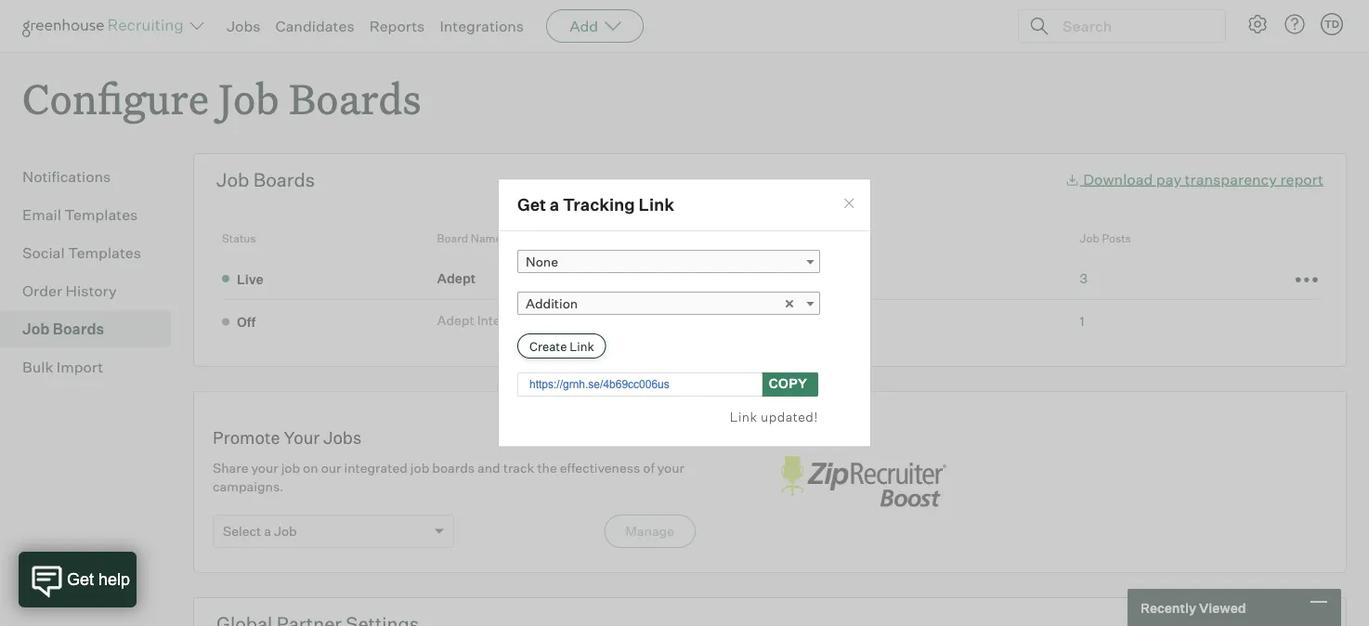 Task type: vqa. For each thing, say whether or not it's contained in the screenshot.
than
no



Task type: locate. For each thing, give the bounding box(es) containing it.
download pay transparency report link
[[1065, 170, 1324, 188]]

1 adept from the top
[[437, 270, 476, 286]]

1 vertical spatial templates
[[68, 244, 141, 262]]

reports
[[369, 17, 425, 35]]

reports link
[[369, 17, 425, 35]]

1 horizontal spatial jobs
[[323, 427, 362, 448]]

jobs left the candidates link
[[227, 17, 261, 35]]

0 vertical spatial job boards
[[216, 168, 315, 192]]

2 adept from the top
[[437, 312, 474, 329]]

templates
[[65, 206, 138, 224], [68, 244, 141, 262]]

job up bulk
[[22, 320, 50, 338]]

job boards up bulk import
[[22, 320, 104, 338]]

track
[[503, 460, 535, 476]]

configure job boards
[[22, 71, 421, 125]]

of
[[643, 460, 655, 476]]

none link
[[518, 250, 820, 273]]

templates for social templates
[[68, 244, 141, 262]]

1 vertical spatial a
[[264, 523, 271, 539]]

1 your from the left
[[251, 460, 278, 476]]

job
[[281, 460, 300, 476], [411, 460, 429, 476]]

adept
[[437, 270, 476, 286], [437, 312, 474, 329]]

candidates
[[275, 17, 355, 35]]

pay
[[1157, 170, 1182, 188]]

your right of
[[658, 460, 685, 476]]

adept down adept link
[[437, 312, 474, 329]]

order
[[22, 282, 62, 300]]

job boards up "status"
[[216, 168, 315, 192]]

a right get
[[550, 194, 560, 215]]

adept down board
[[437, 270, 476, 286]]

your
[[251, 460, 278, 476], [658, 460, 685, 476]]

campaigns.
[[213, 479, 284, 495]]

1 job from the left
[[281, 460, 300, 476]]

link updated!
[[730, 409, 819, 425]]

td button
[[1321, 13, 1344, 35]]

templates up social templates link
[[65, 206, 138, 224]]

select a job
[[223, 523, 297, 539]]

adept for adept internal
[[437, 312, 474, 329]]

boards up import at the bottom left of the page
[[53, 320, 104, 338]]

0 vertical spatial templates
[[65, 206, 138, 224]]

job
[[219, 71, 279, 125], [216, 168, 249, 192], [1080, 232, 1100, 245], [22, 320, 50, 338], [274, 523, 297, 539]]

report
[[1281, 170, 1324, 188]]

add
[[570, 17, 599, 35]]

a
[[550, 194, 560, 215], [264, 523, 271, 539]]

link right tracking
[[639, 194, 675, 215]]

jobs
[[227, 17, 261, 35], [323, 427, 362, 448]]

updated!
[[761, 409, 819, 425]]

link left updated!
[[730, 409, 758, 425]]

copy link
[[758, 372, 819, 397]]

your
[[284, 427, 320, 448]]

live
[[237, 271, 264, 287]]

1 vertical spatial boards
[[253, 168, 315, 192]]

effectiveness
[[560, 460, 640, 476]]

0 horizontal spatial your
[[251, 460, 278, 476]]

1 horizontal spatial a
[[550, 194, 560, 215]]

None submit
[[518, 333, 606, 359]]

internal
[[477, 312, 524, 329], [539, 315, 593, 328]]

1 vertical spatial adept
[[437, 312, 474, 329]]

1 vertical spatial jobs
[[323, 427, 362, 448]]

the
[[537, 460, 557, 476]]

job boards
[[216, 168, 315, 192], [22, 320, 104, 338]]

promote your jobs
[[213, 427, 362, 448]]

a inside get a tracking link "dialog"
[[550, 194, 560, 215]]

get a tracking link dialog
[[498, 179, 872, 448]]

order history link
[[22, 280, 164, 302]]

job left on
[[281, 460, 300, 476]]

job inside job boards link
[[22, 320, 50, 338]]

1 vertical spatial link
[[730, 409, 758, 425]]

None text field
[[518, 372, 763, 397]]

1 horizontal spatial your
[[658, 460, 685, 476]]

boards
[[289, 71, 421, 125], [253, 168, 315, 192], [53, 320, 104, 338]]

internal down adept link
[[477, 312, 524, 329]]

0 horizontal spatial job boards
[[22, 320, 104, 338]]

0 vertical spatial a
[[550, 194, 560, 215]]

0 vertical spatial adept
[[437, 270, 476, 286]]

0 horizontal spatial a
[[264, 523, 271, 539]]

internal down addition
[[539, 315, 593, 328]]

0 horizontal spatial job
[[281, 460, 300, 476]]

tracking
[[563, 194, 635, 215]]

a for get
[[550, 194, 560, 215]]

your up campaigns.
[[251, 460, 278, 476]]

bulk
[[22, 358, 53, 376]]

a for select
[[264, 523, 271, 539]]

email
[[22, 206, 61, 224]]

a right the select
[[264, 523, 271, 539]]

social templates link
[[22, 242, 164, 264]]

history
[[66, 282, 117, 300]]

link
[[639, 194, 675, 215], [730, 409, 758, 425]]

0 vertical spatial jobs
[[227, 17, 261, 35]]

0 horizontal spatial jobs
[[227, 17, 261, 35]]

td button
[[1317, 9, 1347, 39]]

boards
[[432, 460, 475, 476]]

1 vertical spatial job boards
[[22, 320, 104, 338]]

jobs up our
[[323, 427, 362, 448]]

job boards link
[[22, 318, 164, 340]]

0 vertical spatial boards
[[289, 71, 421, 125]]

1 horizontal spatial job
[[411, 460, 429, 476]]

email templates link
[[22, 204, 164, 226]]

job left boards
[[411, 460, 429, 476]]

integrations link
[[440, 17, 524, 35]]

boards up "status"
[[253, 168, 315, 192]]

get a tracking link
[[518, 194, 675, 215]]

adept for adept
[[437, 270, 476, 286]]

0 horizontal spatial link
[[639, 194, 675, 215]]

get
[[518, 194, 546, 215]]

board
[[437, 232, 468, 245]]

share
[[213, 460, 249, 476]]

templates up order history "link"
[[68, 244, 141, 262]]

0 vertical spatial link
[[639, 194, 675, 215]]

1 horizontal spatial job boards
[[216, 168, 315, 192]]

boards down the candidates
[[289, 71, 421, 125]]

configure image
[[1247, 13, 1269, 35]]

off
[[237, 314, 256, 330]]



Task type: describe. For each thing, give the bounding box(es) containing it.
select
[[223, 523, 261, 539]]

addition
[[526, 295, 578, 312]]

addition link
[[518, 292, 820, 315]]

1
[[1080, 313, 1085, 329]]

job down "jobs" link
[[219, 71, 279, 125]]

bulk import
[[22, 358, 103, 376]]

social templates
[[22, 244, 141, 262]]

add button
[[546, 9, 644, 43]]

transparency
[[1185, 170, 1277, 188]]

none text field inside get a tracking link "dialog"
[[518, 372, 763, 397]]

2 job from the left
[[411, 460, 429, 476]]

3 link
[[1080, 270, 1088, 286]]

download pay transparency report
[[1084, 170, 1324, 188]]

notifications
[[22, 167, 111, 186]]

recently viewed
[[1141, 600, 1246, 616]]

job posts
[[1080, 232, 1131, 245]]

and
[[478, 460, 501, 476]]

job right the select
[[274, 523, 297, 539]]

1 horizontal spatial link
[[730, 409, 758, 425]]

templates for email templates
[[65, 206, 138, 224]]

bulk import link
[[22, 356, 164, 378]]

status
[[222, 232, 256, 245]]

email templates
[[22, 206, 138, 224]]

adept internal
[[437, 312, 524, 329]]

share your job on our integrated job boards and track the effectiveness of your campaigns.
[[213, 460, 685, 495]]

2 your from the left
[[658, 460, 685, 476]]

jobs link
[[227, 17, 261, 35]]

1 link
[[1080, 313, 1085, 329]]

configure
[[22, 71, 209, 125]]

3
[[1080, 270, 1088, 286]]

posts
[[1102, 232, 1131, 245]]

none
[[526, 254, 558, 270]]

none submit inside get a tracking link "dialog"
[[518, 333, 606, 359]]

board name
[[437, 232, 502, 245]]

td
[[1325, 18, 1340, 30]]

1 horizontal spatial internal
[[539, 315, 593, 328]]

2 vertical spatial boards
[[53, 320, 104, 338]]

job left posts
[[1080, 232, 1100, 245]]

on
[[303, 460, 318, 476]]

copy
[[769, 375, 808, 392]]

social
[[22, 244, 65, 262]]

import
[[57, 358, 103, 376]]

promote
[[213, 427, 280, 448]]

download
[[1084, 170, 1153, 188]]

greenhouse recruiting image
[[22, 15, 190, 37]]

our
[[321, 460, 341, 476]]

Search text field
[[1058, 13, 1209, 39]]

0 horizontal spatial internal
[[477, 312, 524, 329]]

zip recruiter image
[[770, 446, 956, 518]]

job up "status"
[[216, 168, 249, 192]]

candidates link
[[275, 17, 355, 35]]

integrated
[[344, 460, 408, 476]]

recently
[[1141, 600, 1197, 616]]

order history
[[22, 282, 117, 300]]

adept internal link
[[437, 311, 530, 329]]

notifications link
[[22, 166, 164, 188]]

integrations
[[440, 17, 524, 35]]

viewed
[[1199, 600, 1246, 616]]

close image
[[842, 196, 857, 211]]

name
[[471, 232, 502, 245]]

adept link
[[437, 269, 481, 287]]



